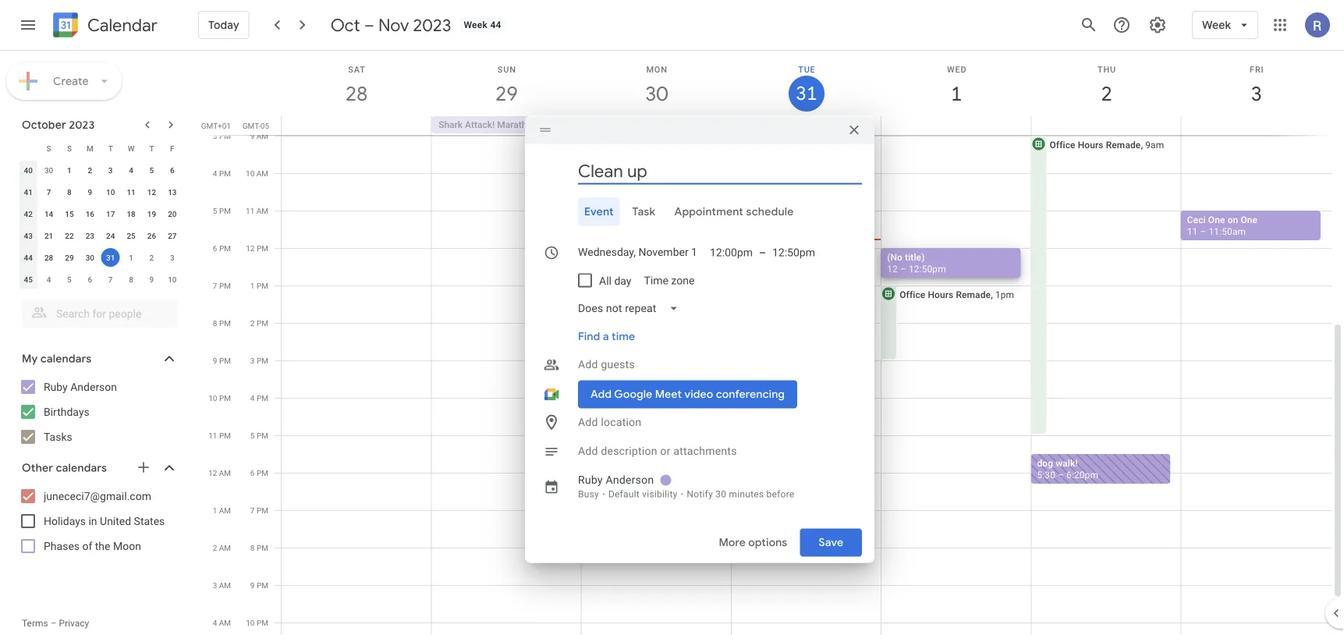 Task type: locate. For each thing, give the bounding box(es) containing it.
0 horizontal spatial the
[[95, 539, 110, 552]]

29 link
[[489, 76, 525, 112]]

9 right november 8 element
[[149, 275, 154, 284]]

1 vertical spatial calendars
[[56, 461, 107, 475]]

1 horizontal spatial week
[[1202, 18, 1231, 32]]

one right on
[[1241, 214, 1258, 225]]

4 cell from the left
[[1181, 116, 1331, 135]]

28 inside row
[[44, 253, 53, 262]]

– down 'walk!'
[[1058, 469, 1064, 480]]

10 pm right the 4 am
[[246, 618, 268, 627]]

1 vertical spatial 44
[[24, 253, 33, 262]]

11 element
[[122, 183, 140, 201]]

1 horizontal spatial 5 pm
[[250, 431, 268, 440]]

7 right november 10 element
[[213, 281, 217, 290]]

11 for 11 pm
[[208, 431, 217, 440]]

1 horizontal spatial 28
[[344, 81, 367, 106]]

–
[[364, 14, 374, 36], [1200, 226, 1206, 237], [759, 246, 766, 259], [900, 263, 906, 274], [1058, 469, 1064, 480], [50, 618, 57, 629]]

Start time text field
[[710, 238, 753, 266]]

time
[[644, 274, 668, 287]]

1 horizontal spatial 9am
[[1145, 139, 1164, 150]]

45
[[24, 275, 33, 284]]

6 pm left the 12 pm
[[213, 243, 231, 253]]

0 vertical spatial ruby anderson
[[44, 380, 117, 393]]

0 horizontal spatial ruby anderson
[[44, 380, 117, 393]]

,
[[841, 139, 843, 150], [1141, 139, 1143, 150], [691, 177, 693, 188], [991, 289, 993, 300]]

18
[[127, 209, 136, 218]]

appointment
[[674, 205, 743, 219]]

19 element
[[142, 204, 161, 223]]

1 left november 2 element
[[129, 253, 133, 262]]

states
[[134, 514, 165, 527]]

1 horizontal spatial 31
[[795, 81, 816, 106]]

5 pm
[[213, 206, 231, 215], [250, 431, 268, 440]]

29 element
[[60, 248, 79, 267]]

find
[[578, 330, 600, 344]]

1 vertical spatial event
[[879, 338, 902, 349]]

0 horizontal spatial 44
[[24, 253, 33, 262]]

time zone button
[[638, 266, 701, 294]]

12 for 12
[[147, 187, 156, 197]]

wed
[[947, 64, 967, 74]]

28 element
[[39, 248, 58, 267]]

add for add description or attachments
[[578, 445, 598, 458]]

f
[[170, 144, 174, 153]]

row containing 45
[[18, 268, 183, 290]]

1 inside button
[[753, 119, 758, 130]]

10 pm
[[208, 393, 231, 403], [246, 618, 268, 627]]

0 horizontal spatial 29
[[65, 253, 74, 262]]

party at the moontower event rentals
[[778, 338, 937, 349]]

0 horizontal spatial 3 pm
[[213, 131, 231, 140]]

2 for 2 am
[[213, 543, 217, 552]]

ruby anderson
[[44, 380, 117, 393], [578, 474, 654, 486]]

rentals
[[905, 338, 937, 349]]

ruby anderson up birthdays
[[44, 380, 117, 393]]

t right m
[[108, 144, 113, 153]]

day
[[614, 274, 631, 287]]

1 for 1 pending task
[[753, 119, 758, 130]]

am for 12 am
[[219, 468, 231, 477]]

calendars for my calendars
[[40, 352, 92, 366]]

22 element
[[60, 226, 79, 245]]

12 inside row
[[147, 187, 156, 197]]

30 element
[[81, 248, 99, 267]]

1 horizontal spatial 2023
[[413, 14, 451, 36]]

0 horizontal spatial 9am
[[845, 139, 864, 150]]

11 down ceci
[[1187, 226, 1198, 237]]

appointment schedule button
[[668, 198, 800, 226]]

8 right 2 am
[[250, 543, 255, 552]]

10 up 11 am
[[246, 169, 255, 178]]

12 am
[[208, 468, 231, 477]]

1 link
[[939, 76, 975, 112]]

tue 31
[[795, 64, 816, 106]]

0 horizontal spatial 5 pm
[[213, 206, 231, 215]]

phases
[[44, 539, 80, 552]]

mon
[[646, 64, 668, 74]]

1 vertical spatial 8 pm
[[250, 543, 268, 552]]

wed 1
[[947, 64, 967, 106]]

am up 2 am
[[219, 506, 231, 515]]

3
[[1250, 81, 1261, 106], [213, 131, 217, 140], [108, 165, 113, 175], [170, 253, 174, 262], [250, 356, 255, 365], [213, 580, 217, 590]]

0 vertical spatial anderson
[[70, 380, 117, 393]]

10 element
[[101, 183, 120, 201]]

0 vertical spatial 2023
[[413, 14, 451, 36]]

am for 10 am
[[256, 169, 268, 178]]

31
[[795, 81, 816, 106], [106, 253, 115, 262]]

all
[[599, 274, 612, 287]]

3 down fri
[[1250, 81, 1261, 106]]

0 horizontal spatial 9 pm
[[213, 356, 231, 365]]

calendars up junececi7@gmail.com
[[56, 461, 107, 475]]

11 inside row
[[127, 187, 136, 197]]

2 down thu
[[1100, 81, 1111, 106]]

Add title text field
[[578, 160, 862, 183]]

row containing shark attack! marathon
[[275, 116, 1344, 135]]

11 up 12 am
[[208, 431, 217, 440]]

10 left 11 element
[[106, 187, 115, 197]]

05
[[260, 121, 269, 130]]

holidays in united states
[[44, 514, 165, 527]]

– down (no
[[900, 263, 906, 274]]

pm
[[219, 131, 231, 140], [219, 169, 231, 178], [219, 206, 231, 215], [219, 243, 231, 253], [257, 243, 268, 253], [219, 281, 231, 290], [257, 281, 268, 290], [219, 318, 231, 328], [257, 318, 268, 328], [219, 356, 231, 365], [257, 356, 268, 365], [219, 393, 231, 403], [257, 393, 268, 403], [219, 431, 231, 440], [257, 431, 268, 440], [257, 468, 268, 477], [257, 506, 268, 515], [257, 543, 268, 552], [257, 580, 268, 590], [257, 618, 268, 627]]

3 pm down gmt+01
[[213, 131, 231, 140]]

add down add location
[[578, 445, 598, 458]]

0 horizontal spatial ruby
[[44, 380, 68, 393]]

moon
[[113, 539, 141, 552]]

1 vertical spatial 4 pm
[[250, 393, 268, 403]]

44 up sun
[[490, 20, 501, 30]]

1 horizontal spatial event
[[879, 338, 902, 349]]

1 for 1 am
[[213, 506, 217, 515]]

2 vertical spatial add
[[578, 445, 598, 458]]

s left m
[[67, 144, 72, 153]]

2 for november 2 element
[[149, 253, 154, 262]]

1 horizontal spatial ruby anderson
[[578, 474, 654, 486]]

am down "05"
[[256, 131, 268, 140]]

– inside ceci one on one 11 – 11:50am
[[1200, 226, 1206, 237]]

row containing 44
[[18, 247, 183, 268]]

1 horizontal spatial s
[[67, 144, 72, 153]]

walk!
[[1056, 458, 1078, 468]]

0 vertical spatial ruby
[[44, 380, 68, 393]]

0 vertical spatial 5 pm
[[213, 206, 231, 215]]

guests
[[601, 358, 635, 371]]

ruby anderson up default
[[578, 474, 654, 486]]

2 one from the left
[[1241, 214, 1258, 225]]

2 right november 1 element
[[149, 253, 154, 262]]

12 down "11 pm" at left bottom
[[208, 468, 217, 477]]

6 pm
[[213, 243, 231, 253], [250, 468, 268, 477]]

Start date text field
[[578, 243, 697, 262]]

14 element
[[39, 204, 58, 223]]

calendars
[[40, 352, 92, 366], [56, 461, 107, 475]]

am for 4 am
[[219, 618, 231, 627]]

calendar element
[[50, 9, 157, 44]]

10am
[[695, 177, 719, 188]]

31 link
[[789, 76, 825, 112]]

1 horizontal spatial 29
[[494, 81, 517, 106]]

0 vertical spatial add
[[578, 358, 598, 371]]

row group
[[18, 159, 183, 290]]

0 vertical spatial calendars
[[40, 352, 92, 366]]

add left the location
[[578, 416, 598, 429]]

add description or attachments
[[578, 445, 737, 458]]

0 horizontal spatial 31
[[106, 253, 115, 262]]

0 vertical spatial 8 pm
[[213, 318, 231, 328]]

create
[[53, 74, 89, 88]]

october 2023 grid
[[15, 137, 183, 290]]

0 vertical spatial 3 pm
[[213, 131, 231, 140]]

0 vertical spatial 10 pm
[[208, 393, 231, 403]]

21 element
[[39, 226, 58, 245]]

1 one from the left
[[1208, 214, 1225, 225]]

ruby inside my calendars list
[[44, 380, 68, 393]]

2 add from the top
[[578, 416, 598, 429]]

5 pm right "11 pm" at left bottom
[[250, 431, 268, 440]]

row containing 42
[[18, 203, 183, 225]]

15 element
[[60, 204, 79, 223]]

1 vertical spatial 29
[[65, 253, 74, 262]]

dog sitting
[[602, 119, 649, 130]]

1 vertical spatial 3 pm
[[250, 356, 268, 365]]

am down 9 am
[[256, 169, 268, 178]]

1 vertical spatial ruby anderson
[[578, 474, 654, 486]]

None search field
[[0, 293, 193, 328]]

4 inside 'element'
[[47, 275, 51, 284]]

2 cell from the left
[[881, 116, 1031, 135]]

event left rentals at the bottom right
[[879, 338, 902, 349]]

1 horizontal spatial 6 pm
[[250, 468, 268, 477]]

0 horizontal spatial 7 pm
[[213, 281, 231, 290]]

0 horizontal spatial 28
[[44, 253, 53, 262]]

0 horizontal spatial s
[[46, 144, 51, 153]]

1 horizontal spatial one
[[1241, 214, 1258, 225]]

16 element
[[81, 204, 99, 223]]

the inside party at the moontower event rentals button
[[813, 338, 826, 349]]

other calendars button
[[3, 456, 193, 481]]

0 horizontal spatial week
[[464, 20, 488, 30]]

30 right '40'
[[44, 165, 53, 175]]

cell down 3 link
[[1181, 116, 1331, 135]]

31 down tue
[[795, 81, 816, 106]]

remade
[[806, 139, 841, 150], [1106, 139, 1141, 150], [656, 177, 691, 188], [956, 289, 991, 300]]

10 pm up "11 pm" at left bottom
[[208, 393, 231, 403]]

am for 3 am
[[219, 580, 231, 590]]

0 horizontal spatial anderson
[[70, 380, 117, 393]]

am up "1 am" on the left bottom
[[219, 468, 231, 477]]

0 horizontal spatial one
[[1208, 214, 1225, 225]]

1 left pending
[[753, 119, 758, 130]]

1 horizontal spatial t
[[149, 144, 154, 153]]

week
[[1202, 18, 1231, 32], [464, 20, 488, 30]]

november 8 element
[[122, 270, 140, 289]]

26 element
[[142, 226, 161, 245]]

1 vertical spatial 28
[[44, 253, 53, 262]]

24 element
[[101, 226, 120, 245]]

1 vertical spatial 2023
[[69, 118, 95, 132]]

1 cell from the left
[[282, 116, 432, 135]]

3 right november 2 element
[[170, 253, 174, 262]]

1 inside 'wed 1'
[[950, 81, 961, 106]]

privacy
[[59, 618, 89, 629]]

31 right 30 element
[[106, 253, 115, 262]]

1 vertical spatial add
[[578, 416, 598, 429]]

oct – nov 2023
[[331, 14, 451, 36]]

1 vertical spatial 31
[[106, 253, 115, 262]]

1 t from the left
[[108, 144, 113, 153]]

2 pm
[[250, 318, 268, 328]]

21
[[44, 231, 53, 240]]

2 up 3 am
[[213, 543, 217, 552]]

find a time button
[[572, 323, 641, 351]]

in
[[89, 514, 97, 527]]

28 left 29 element
[[44, 253, 53, 262]]

anderson inside my calendars list
[[70, 380, 117, 393]]

a
[[603, 330, 609, 344]]

8
[[67, 187, 72, 197], [129, 275, 133, 284], [213, 318, 217, 328], [250, 543, 255, 552]]

5 right "11 pm" at left bottom
[[250, 431, 255, 440]]

party
[[778, 338, 800, 349]]

description
[[601, 445, 657, 458]]

other calendars
[[22, 461, 107, 475]]

9 pm up "11 pm" at left bottom
[[213, 356, 231, 365]]

24
[[106, 231, 115, 240]]

2 inside thu 2
[[1100, 81, 1111, 106]]

0 horizontal spatial 4 pm
[[213, 169, 231, 178]]

31 cell
[[100, 247, 121, 268]]

the for at
[[813, 338, 826, 349]]

november 5 element
[[60, 270, 79, 289]]

1 vertical spatial anderson
[[606, 474, 654, 486]]

1 vertical spatial the
[[95, 539, 110, 552]]

7 right '41'
[[47, 187, 51, 197]]

the right the of
[[95, 539, 110, 552]]

4
[[129, 165, 133, 175], [213, 169, 217, 178], [47, 275, 51, 284], [250, 393, 255, 403], [213, 618, 217, 627]]

anderson down my calendars dropdown button
[[70, 380, 117, 393]]

3 down gmt+01
[[213, 131, 217, 140]]

am for 11 am
[[256, 206, 268, 215]]

1 horizontal spatial 4 pm
[[250, 393, 268, 403]]

12 down 11 am
[[246, 243, 255, 253]]

11 down 10 am
[[246, 206, 255, 215]]

grid
[[200, 51, 1344, 635]]

1 s from the left
[[46, 144, 51, 153]]

3 add from the top
[[578, 445, 598, 458]]

schedule
[[746, 205, 794, 219]]

30 right notify
[[716, 489, 726, 500]]

marathon
[[497, 119, 537, 130]]

7 pm
[[213, 281, 231, 290], [250, 506, 268, 515]]

3 up 10 element
[[108, 165, 113, 175]]

calendar
[[87, 14, 157, 36]]

12 right 11 element
[[147, 187, 156, 197]]

row containing 43
[[18, 225, 183, 247]]

– inside (no title) 12 – 12:50pm
[[900, 263, 906, 274]]

0 horizontal spatial 8 pm
[[213, 318, 231, 328]]

1 down 12 am
[[213, 506, 217, 515]]

1 horizontal spatial 44
[[490, 20, 501, 30]]

today button
[[198, 6, 249, 44]]

0 horizontal spatial t
[[108, 144, 113, 153]]

11 for 11 am
[[246, 206, 255, 215]]

row
[[275, 116, 1344, 135], [18, 137, 183, 159], [18, 159, 183, 181], [18, 181, 183, 203], [18, 203, 183, 225], [18, 225, 183, 247], [18, 247, 183, 268], [18, 268, 183, 290]]

fri
[[1250, 64, 1264, 74]]

am down 3 am
[[219, 618, 231, 627]]

2 office hours remade , 9am from the left
[[1050, 139, 1164, 150]]

one
[[1208, 214, 1225, 225], [1241, 214, 1258, 225]]

the inside other calendars list
[[95, 539, 110, 552]]

week inside dropdown button
[[1202, 18, 1231, 32]]

cell down 1 link
[[881, 116, 1031, 135]]

1 horizontal spatial 9 pm
[[250, 580, 268, 590]]

41
[[24, 187, 33, 197]]

8 pm right 2 am
[[250, 543, 268, 552]]

november 3 element
[[163, 248, 182, 267]]

1 horizontal spatial the
[[813, 338, 826, 349]]

gmt-05
[[242, 121, 269, 130]]

cell down 2 link
[[1031, 116, 1181, 135]]

3 link
[[1239, 76, 1275, 112]]

9 pm right 3 am
[[250, 580, 268, 590]]

other calendars list
[[3, 484, 193, 559]]

add down find
[[578, 358, 598, 371]]

42
[[24, 209, 33, 218]]

4 pm left 10 am
[[213, 169, 231, 178]]

0 vertical spatial the
[[813, 338, 826, 349]]

25 element
[[122, 226, 140, 245]]

1 vertical spatial 10 pm
[[246, 618, 268, 627]]

0 vertical spatial 6 pm
[[213, 243, 231, 253]]

hours down the 1 pending task
[[778, 139, 804, 150]]

0 vertical spatial 29
[[494, 81, 517, 106]]

calendars for other calendars
[[56, 461, 107, 475]]

tab list
[[537, 198, 862, 226]]

add
[[578, 358, 598, 371], [578, 416, 598, 429], [578, 445, 598, 458]]

am up the 12 pm
[[256, 206, 268, 215]]

row group containing 40
[[18, 159, 183, 290]]

3 pm down 2 pm
[[250, 356, 268, 365]]

shark attack! marathon button
[[432, 116, 572, 133]]

23 element
[[81, 226, 99, 245]]

20 element
[[163, 204, 182, 223]]

terms – privacy
[[22, 618, 89, 629]]

cell
[[282, 116, 432, 135], [881, 116, 1031, 135], [1031, 116, 1181, 135], [1181, 116, 1331, 135]]

anderson up default
[[606, 474, 654, 486]]

1 add from the top
[[578, 358, 598, 371]]

november 6 element
[[81, 270, 99, 289]]

notify 30 minutes before
[[687, 489, 794, 500]]

1 horizontal spatial office hours remade , 9am
[[1050, 139, 1164, 150]]

add inside add guests dropdown button
[[578, 358, 598, 371]]

None field
[[572, 294, 691, 323]]

1 down the 12 pm
[[250, 281, 255, 290]]

12 inside (no title) 12 – 12:50pm
[[887, 263, 898, 274]]

1 vertical spatial 9 pm
[[250, 580, 268, 590]]

2
[[1100, 81, 1111, 106], [88, 165, 92, 175], [149, 253, 154, 262], [250, 318, 255, 328], [213, 543, 217, 552]]

0 horizontal spatial 2023
[[69, 118, 95, 132]]

0 vertical spatial 4 pm
[[213, 169, 231, 178]]

ruby up birthdays
[[44, 380, 68, 393]]

7 right "1 am" on the left bottom
[[250, 506, 255, 515]]

End time text field
[[772, 238, 815, 266]]

s up september 30 element
[[46, 144, 51, 153]]

1 down wed
[[950, 81, 961, 106]]

2 9am from the left
[[1145, 139, 1164, 150]]

november 2 element
[[142, 248, 161, 267]]

4 pm down 2 pm
[[250, 393, 268, 403]]

0 horizontal spatial event
[[584, 205, 614, 219]]

1 vertical spatial ruby
[[578, 474, 603, 486]]

15
[[65, 209, 74, 218]]

2 down 1 pm
[[250, 318, 255, 328]]

row containing 41
[[18, 181, 183, 203]]

week button
[[1192, 6, 1258, 44]]

29 right 28 element
[[65, 253, 74, 262]]

event left task button
[[584, 205, 614, 219]]

30 inside mon 30
[[644, 81, 667, 106]]

29 down sun
[[494, 81, 517, 106]]

ruby up busy
[[578, 474, 603, 486]]

11 am
[[246, 206, 268, 215]]

1 vertical spatial 7 pm
[[250, 506, 268, 515]]

to element
[[759, 246, 766, 259]]

0 horizontal spatial 10 pm
[[208, 393, 231, 403]]

28 down sat
[[344, 81, 367, 106]]

31, today element
[[101, 248, 120, 267]]

4 left november 5 element
[[47, 275, 51, 284]]

1 horizontal spatial 10 pm
[[246, 618, 268, 627]]

0 horizontal spatial office hours remade , 9am
[[750, 139, 864, 150]]

2023 up m
[[69, 118, 95, 132]]

10
[[246, 169, 255, 178], [106, 187, 115, 197], [168, 275, 177, 284], [208, 393, 217, 403], [246, 618, 255, 627]]

today
[[208, 18, 239, 32]]

1 vertical spatial 5 pm
[[250, 431, 268, 440]]

19
[[147, 209, 156, 218]]

one up 11:50am
[[1208, 214, 1225, 225]]

1 horizontal spatial 3 pm
[[250, 356, 268, 365]]

1 for november 1 element
[[129, 253, 133, 262]]



Task type: vqa. For each thing, say whether or not it's contained in the screenshot.


Task type: describe. For each thing, give the bounding box(es) containing it.
13
[[168, 187, 177, 197]]

ruby anderson inside my calendars list
[[44, 380, 117, 393]]

am for 2 am
[[219, 543, 231, 552]]

oct
[[331, 14, 360, 36]]

tue
[[798, 64, 816, 74]]

5 right november 4 'element'
[[67, 275, 72, 284]]

17 element
[[101, 204, 120, 223]]

2 for 2 pm
[[250, 318, 255, 328]]

am for 9 am
[[256, 131, 268, 140]]

ceci
[[1187, 214, 1206, 225]]

hours down 12:50pm
[[928, 289, 954, 300]]

5:30
[[1037, 469, 1055, 480]]

at
[[802, 338, 810, 349]]

3 down 2 am
[[213, 580, 217, 590]]

add guests
[[578, 358, 635, 371]]

12 element
[[142, 183, 161, 201]]

8 up 15 element
[[67, 187, 72, 197]]

1 horizontal spatial anderson
[[606, 474, 654, 486]]

9 down gmt-
[[250, 131, 255, 140]]

11 for 11
[[127, 187, 136, 197]]

shark
[[439, 119, 463, 130]]

add for add location
[[578, 416, 598, 429]]

4 up 11 element
[[129, 165, 133, 175]]

tab list containing event
[[537, 198, 862, 226]]

– right the 'terms'
[[50, 618, 57, 629]]

november 4 element
[[39, 270, 58, 289]]

remade left 10am
[[656, 177, 691, 188]]

shark attack! marathon
[[439, 119, 537, 130]]

2 s from the left
[[67, 144, 72, 153]]

(no
[[887, 252, 903, 263]]

1 9am from the left
[[845, 139, 864, 150]]

2 down m
[[88, 165, 92, 175]]

13 element
[[163, 183, 182, 201]]

2 link
[[1089, 76, 1125, 112]]

4 down 2 pm
[[250, 393, 255, 403]]

grid containing 28
[[200, 51, 1344, 635]]

1 horizontal spatial 8 pm
[[250, 543, 268, 552]]

1 vertical spatial 6 pm
[[250, 468, 268, 477]]

office hours remade , 10am
[[600, 177, 719, 188]]

12 for 12 am
[[208, 468, 217, 477]]

add other calendars image
[[136, 459, 151, 475]]

22
[[65, 231, 74, 240]]

1 pm
[[250, 281, 268, 290]]

tasks
[[44, 430, 72, 443]]

5 up the 12 element
[[149, 165, 154, 175]]

privacy link
[[59, 618, 89, 629]]

0 vertical spatial event
[[584, 205, 614, 219]]

10 right november 9 element
[[168, 275, 177, 284]]

am for 1 am
[[219, 506, 231, 515]]

16
[[86, 209, 94, 218]]

main drawer image
[[19, 16, 37, 34]]

6 left the 12 pm
[[213, 243, 217, 253]]

(no title) 12 – 12:50pm
[[887, 252, 946, 274]]

row group inside october 2023 grid
[[18, 159, 183, 290]]

event button
[[578, 198, 620, 226]]

26
[[147, 231, 156, 240]]

mon 30
[[644, 64, 668, 106]]

hours down 2 link
[[1078, 139, 1104, 150]]

settings menu image
[[1148, 16, 1167, 34]]

31 inside cell
[[106, 253, 115, 262]]

phases of the moon
[[44, 539, 141, 552]]

0 vertical spatial 9 pm
[[213, 356, 231, 365]]

44 inside row
[[24, 253, 33, 262]]

thu
[[1098, 64, 1116, 74]]

add location
[[578, 416, 642, 429]]

remade down task
[[806, 139, 841, 150]]

4 left 10 am
[[213, 169, 217, 178]]

office hours remade , 1pm
[[900, 289, 1014, 300]]

30 link
[[639, 76, 675, 112]]

visibility
[[642, 489, 678, 500]]

ceci one on one 11 – 11:50am
[[1187, 214, 1258, 237]]

17
[[106, 209, 115, 218]]

0 vertical spatial 44
[[490, 20, 501, 30]]

6 down f
[[170, 165, 174, 175]]

november 9 element
[[142, 270, 161, 289]]

4 down 3 am
[[213, 618, 217, 627]]

or
[[660, 445, 671, 458]]

remade down 2 link
[[1106, 139, 1141, 150]]

6 right 12 am
[[250, 468, 255, 477]]

gmt+01
[[201, 121, 231, 130]]

Search for people text field
[[31, 300, 169, 328]]

pending
[[761, 119, 795, 130]]

week for week 44
[[464, 20, 488, 30]]

1 for 1 pm
[[250, 281, 255, 290]]

11 inside ceci one on one 11 – 11:50am
[[1187, 226, 1198, 237]]

12:50pm
[[909, 263, 946, 274]]

notify
[[687, 489, 713, 500]]

9 left 10 element
[[88, 187, 92, 197]]

30 inside september 30 element
[[44, 165, 53, 175]]

10 right the 4 am
[[246, 618, 255, 627]]

w
[[128, 144, 135, 153]]

default visibility
[[608, 489, 678, 500]]

party at the moontower event rentals button
[[748, 323, 937, 353]]

add guests button
[[572, 351, 862, 379]]

birthdays
[[44, 405, 90, 418]]

zone
[[671, 274, 695, 287]]

0 vertical spatial 28
[[344, 81, 367, 106]]

on
[[1228, 214, 1238, 225]]

6:20pm
[[1066, 469, 1098, 480]]

attack!
[[465, 119, 495, 130]]

november 1 element
[[122, 248, 140, 267]]

8 left 2 pm
[[213, 318, 217, 328]]

dog
[[602, 119, 619, 130]]

the for of
[[95, 539, 110, 552]]

29 inside row
[[65, 253, 74, 262]]

27
[[168, 231, 177, 240]]

row containing 40
[[18, 159, 183, 181]]

25
[[127, 231, 136, 240]]

0 vertical spatial 7 pm
[[213, 281, 231, 290]]

time
[[612, 330, 635, 344]]

30 inside 30 element
[[86, 253, 94, 262]]

task
[[797, 119, 815, 130]]

3 am
[[213, 580, 231, 590]]

november 10 element
[[163, 270, 182, 289]]

11:50am
[[1209, 226, 1246, 237]]

20
[[168, 209, 177, 218]]

9 right 3 am
[[250, 580, 255, 590]]

10 up "11 pm" at left bottom
[[208, 393, 217, 403]]

3 cell from the left
[[1031, 116, 1181, 135]]

appointment schedule
[[674, 205, 794, 219]]

row containing s
[[18, 137, 183, 159]]

12 for 12 pm
[[246, 243, 255, 253]]

27 element
[[163, 226, 182, 245]]

1pm
[[995, 289, 1014, 300]]

1 right september 30 element
[[67, 165, 72, 175]]

hours up task
[[628, 177, 654, 188]]

3 down 2 pm
[[250, 356, 255, 365]]

4 am
[[213, 618, 231, 627]]

– right the start time text box
[[759, 246, 766, 259]]

2 t from the left
[[149, 144, 154, 153]]

0 vertical spatial 31
[[795, 81, 816, 106]]

week for week
[[1202, 18, 1231, 32]]

november 7 element
[[101, 270, 120, 289]]

0 horizontal spatial 6 pm
[[213, 243, 231, 253]]

8 left november 9 element
[[129, 275, 133, 284]]

all day
[[599, 274, 631, 287]]

12 pm
[[246, 243, 268, 253]]

2 am
[[213, 543, 231, 552]]

7 right 'november 6' element
[[108, 275, 113, 284]]

6 right november 5 element
[[88, 275, 92, 284]]

thu 2
[[1098, 64, 1116, 106]]

3 inside "element"
[[170, 253, 174, 262]]

18 element
[[122, 204, 140, 223]]

– right 'oct'
[[364, 14, 374, 36]]

9 up "11 pm" at left bottom
[[213, 356, 217, 365]]

3 inside fri 3
[[1250, 81, 1261, 106]]

1 horizontal spatial 7 pm
[[250, 506, 268, 515]]

other
[[22, 461, 53, 475]]

1 horizontal spatial ruby
[[578, 474, 603, 486]]

5 left 11 am
[[213, 206, 217, 215]]

location
[[601, 416, 642, 429]]

43
[[24, 231, 33, 240]]

dog sitting button
[[581, 116, 722, 133]]

my calendars list
[[3, 374, 193, 449]]

week 44
[[464, 20, 501, 30]]

calendar heading
[[84, 14, 157, 36]]

remade left 1pm
[[956, 289, 991, 300]]

minutes
[[729, 489, 764, 500]]

september 30 element
[[39, 161, 58, 179]]

title)
[[905, 252, 925, 263]]

terms link
[[22, 618, 48, 629]]

– inside dog walk! 5:30 – 6:20pm
[[1058, 469, 1064, 480]]

add for add guests
[[578, 358, 598, 371]]

1 office hours remade , 9am from the left
[[750, 139, 864, 150]]

1 am
[[213, 506, 231, 515]]



